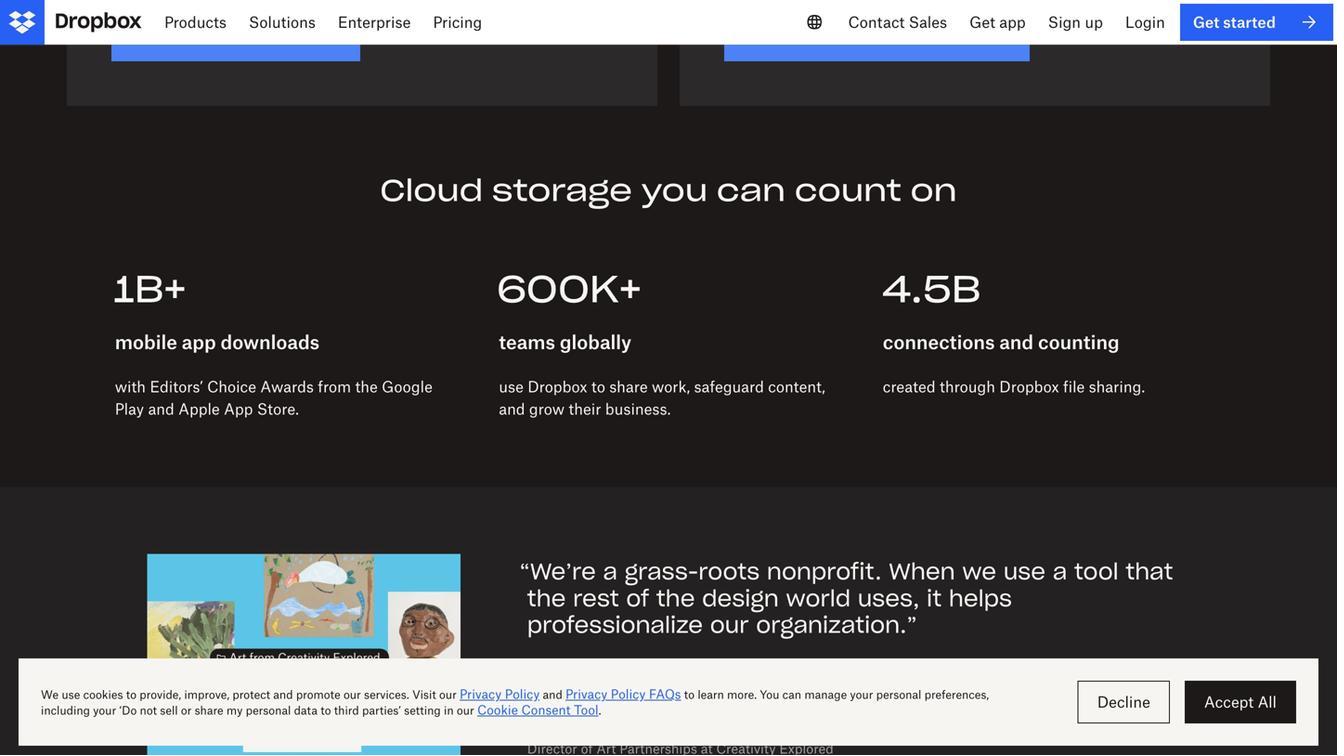 Task type: describe. For each thing, give the bounding box(es) containing it.
app
[[224, 400, 253, 418]]

login
[[1126, 13, 1166, 31]]

dropbox left file
[[1000, 377, 1060, 396]]

get started
[[1194, 13, 1276, 31]]

mobile app downloads
[[115, 331, 320, 353]]

get dropbox for personal use
[[749, 26, 961, 44]]

dropbox for share
[[528, 377, 588, 396]]

awards
[[260, 377, 314, 396]]

uses,
[[858, 584, 920, 613]]

story
[[622, 668, 659, 686]]

organization."
[[756, 611, 918, 639]]

dropbox for personal
[[779, 26, 841, 44]]

4.5b image
[[883, 275, 1223, 320]]

apple
[[179, 400, 220, 418]]

ann kappes
[[527, 715, 604, 731]]

started
[[1224, 13, 1276, 31]]

get started link
[[1181, 4, 1334, 41]]

globally
[[560, 331, 632, 353]]

pricing
[[433, 13, 482, 31]]

tool
[[1075, 557, 1119, 586]]

dropbox for work
[[166, 26, 228, 44]]

of
[[626, 584, 650, 613]]

downloads
[[221, 331, 320, 353]]

get dropbox for work
[[136, 26, 292, 44]]

it
[[927, 584, 942, 613]]

enterprise link
[[327, 0, 422, 45]]

full
[[595, 668, 619, 686]]

ann
[[527, 715, 554, 731]]

for for work
[[232, 26, 252, 44]]

teams
[[499, 331, 556, 353]]

get for get started
[[1194, 13, 1220, 31]]

created
[[883, 377, 936, 396]]

personal
[[869, 26, 932, 44]]

grass-
[[625, 557, 699, 586]]

read the full story
[[527, 668, 659, 686]]

solutions
[[249, 13, 316, 31]]

cloud
[[380, 171, 483, 209]]

rest
[[573, 584, 619, 613]]

roots
[[699, 557, 760, 586]]

solutions button
[[238, 0, 327, 45]]

mobile
[[115, 331, 177, 353]]

the left full
[[568, 668, 592, 686]]

counting
[[1039, 331, 1120, 353]]

600k+ image
[[499, 275, 839, 320]]

and inside use dropbox to share work, safeguard content, and grow their business.
[[499, 400, 525, 418]]

kappes
[[557, 715, 604, 731]]

use inside "we're a grass-roots nonprofit. when we use a tool that the rest of the design world uses, it helps professionalize our organization."
[[1004, 557, 1046, 586]]

"we're a grass-roots nonprofit. when we use a tool that the rest of the design world uses, it helps professionalize our organization."
[[520, 557, 1174, 639]]

read the full story link
[[527, 666, 685, 688]]

the right of
[[657, 584, 695, 613]]

safeguard
[[694, 377, 764, 396]]

design
[[702, 584, 779, 613]]

up
[[1085, 13, 1104, 31]]

sales
[[909, 13, 948, 31]]

for for personal
[[845, 26, 865, 44]]

on
[[911, 171, 958, 209]]

contact sales link
[[837, 0, 959, 45]]



Task type: vqa. For each thing, say whether or not it's contained in the screenshot.
and in the with editors' choice awards from the google play and apple app store.
yes



Task type: locate. For each thing, give the bounding box(es) containing it.
1 horizontal spatial a
[[1053, 557, 1068, 586]]

app left sign
[[1000, 13, 1026, 31]]

app up editors'
[[182, 331, 216, 353]]

with
[[115, 377, 146, 396]]

2 for from the left
[[845, 26, 865, 44]]

get inside dropdown button
[[970, 13, 996, 31]]

from
[[318, 377, 351, 396]]

helps
[[949, 584, 1012, 613]]

1 horizontal spatial app
[[1000, 13, 1026, 31]]

sign
[[1049, 13, 1081, 31]]

app for mobile
[[182, 331, 216, 353]]

and down editors'
[[148, 400, 174, 418]]

storage
[[492, 171, 633, 209]]

use inside use dropbox to share work, safeguard content, and grow their business.
[[499, 377, 524, 396]]

get inside "link"
[[1194, 13, 1220, 31]]

the
[[355, 377, 378, 396], [527, 584, 566, 613], [657, 584, 695, 613], [568, 668, 592, 686]]

business.
[[606, 400, 671, 418]]

use down the teams at the left
[[499, 377, 524, 396]]

professionalize
[[527, 611, 703, 639]]

1 vertical spatial use
[[499, 377, 524, 396]]

share
[[610, 377, 648, 396]]

editors'
[[150, 377, 203, 396]]

the left rest
[[527, 584, 566, 613]]

to
[[592, 377, 606, 396]]

get app button
[[959, 0, 1037, 45]]

app inside dropdown button
[[1000, 13, 1026, 31]]

2 a from the left
[[1053, 557, 1068, 586]]

0 horizontal spatial for
[[232, 26, 252, 44]]

work,
[[652, 377, 690, 396]]

dropbox
[[166, 26, 228, 44], [779, 26, 841, 44], [528, 377, 588, 396], [1000, 377, 1060, 396]]

when
[[889, 557, 956, 586]]

products button
[[153, 0, 238, 45]]

read
[[527, 668, 564, 686]]

0 horizontal spatial use
[[499, 377, 524, 396]]

for
[[232, 26, 252, 44], [845, 26, 865, 44]]

grow
[[529, 400, 565, 418]]

nonprofit.
[[767, 557, 882, 586]]

app for get
[[1000, 13, 1026, 31]]

1b+ image
[[115, 275, 454, 320]]

get
[[1194, 13, 1220, 31], [970, 13, 996, 31], [136, 26, 162, 44], [749, 26, 775, 44]]

that
[[1126, 557, 1174, 586]]

1 horizontal spatial use
[[935, 26, 961, 44]]

content,
[[768, 377, 826, 396]]

login link
[[1115, 0, 1177, 45]]

0 horizontal spatial app
[[182, 331, 216, 353]]

sign up
[[1049, 13, 1104, 31]]

the right from
[[355, 377, 378, 396]]

their
[[569, 400, 601, 418]]

dropbox inside use dropbox to share work, safeguard content, and grow their business.
[[528, 377, 588, 396]]

"we're
[[520, 557, 596, 586]]

use
[[935, 26, 961, 44], [499, 377, 524, 396], [1004, 557, 1046, 586]]

file
[[1064, 377, 1085, 396]]

a left of
[[603, 557, 618, 586]]

and
[[1000, 331, 1034, 353], [148, 400, 174, 418], [499, 400, 525, 418]]

use right personal
[[935, 26, 961, 44]]

play
[[115, 400, 144, 418]]

2 vertical spatial use
[[1004, 557, 1046, 586]]

sign up link
[[1037, 0, 1115, 45]]

choice
[[207, 377, 256, 396]]

connections
[[883, 331, 995, 353]]

with editors' choice awards from the google play and apple app store.
[[115, 377, 433, 418]]

cloud storage you can count on
[[380, 171, 958, 209]]

use right we
[[1004, 557, 1046, 586]]

and left grow
[[499, 400, 525, 418]]

we
[[963, 557, 997, 586]]

sharing.
[[1089, 377, 1146, 396]]

dropbox left the work on the top of page
[[166, 26, 228, 44]]

1 horizontal spatial for
[[845, 26, 865, 44]]

use dropbox to share work, safeguard content, and grow their business.
[[499, 377, 826, 418]]

connections and counting
[[883, 331, 1120, 353]]

get for get dropbox for personal use
[[749, 26, 775, 44]]

get app
[[970, 13, 1026, 31]]

1 a from the left
[[603, 557, 618, 586]]

1 for from the left
[[232, 26, 252, 44]]

pricing link
[[422, 0, 493, 45]]

2 horizontal spatial and
[[1000, 331, 1034, 353]]

google
[[382, 377, 433, 396]]

0 horizontal spatial and
[[148, 400, 174, 418]]

get dropbox for work link
[[111, 10, 361, 61]]

a
[[603, 557, 618, 586], [1053, 557, 1068, 586]]

work
[[256, 26, 292, 44]]

can
[[717, 171, 786, 209]]

get for get app
[[970, 13, 996, 31]]

products
[[164, 13, 227, 31]]

0 vertical spatial use
[[935, 26, 961, 44]]

app
[[1000, 13, 1026, 31], [182, 331, 216, 353]]

through
[[940, 377, 996, 396]]

contact
[[849, 13, 905, 31]]

a folder titled art from creativity explored with four images of art image
[[147, 554, 461, 755]]

2 horizontal spatial use
[[1004, 557, 1046, 586]]

store.
[[257, 400, 299, 418]]

and up created through dropbox file sharing.
[[1000, 331, 1034, 353]]

0 vertical spatial app
[[1000, 13, 1026, 31]]

you
[[642, 171, 708, 209]]

get for get dropbox for work
[[136, 26, 162, 44]]

enterprise
[[338, 13, 411, 31]]

and inside the with editors' choice awards from the google play and apple app store.
[[148, 400, 174, 418]]

the inside the with editors' choice awards from the google play and apple app store.
[[355, 377, 378, 396]]

1 horizontal spatial and
[[499, 400, 525, 418]]

teams globally
[[499, 331, 632, 353]]

dropbox left contact at right top
[[779, 26, 841, 44]]

0 horizontal spatial a
[[603, 557, 618, 586]]

world
[[786, 584, 851, 613]]

1 vertical spatial app
[[182, 331, 216, 353]]

contact sales
[[849, 13, 948, 31]]

dropbox up grow
[[528, 377, 588, 396]]

created through dropbox file sharing.
[[883, 377, 1146, 396]]

count
[[795, 171, 902, 209]]

a left tool
[[1053, 557, 1068, 586]]

our
[[710, 611, 749, 639]]

get dropbox for personal use link
[[725, 10, 1030, 61]]



